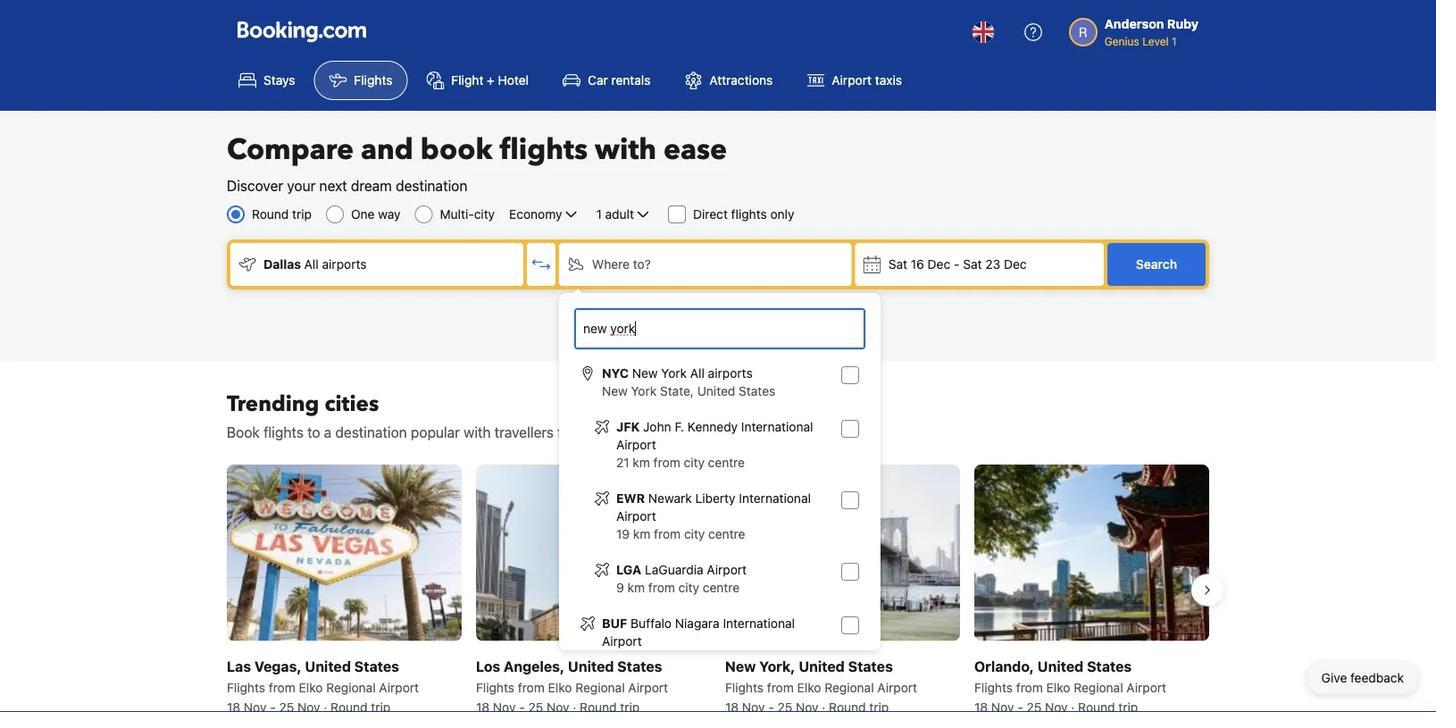 Task type: vqa. For each thing, say whether or not it's contained in the screenshot.
Booking.com logo
yes



Task type: locate. For each thing, give the bounding box(es) containing it.
united down the buf
[[568, 657, 614, 674]]

states
[[739, 384, 776, 399], [663, 424, 704, 441], [355, 657, 399, 674], [618, 657, 663, 674], [849, 657, 893, 674], [1088, 657, 1132, 674]]

international right kennedy
[[742, 420, 814, 434]]

flights inside orlando, united states flights from elko regional airport
[[975, 680, 1013, 695]]

york left state,
[[631, 384, 657, 399]]

1 horizontal spatial dec
[[1004, 257, 1027, 272]]

car rentals link
[[548, 61, 666, 100]]

1 horizontal spatial flights
[[500, 130, 588, 169]]

0 vertical spatial york
[[662, 366, 687, 381]]

to?
[[633, 257, 651, 272]]

united up 21
[[616, 424, 659, 441]]

united inside nyc new york all airports new york state, united states
[[698, 384, 736, 399]]

and
[[361, 130, 414, 169]]

a
[[324, 424, 332, 441]]

flights for new york, united states
[[726, 680, 764, 695]]

19
[[617, 527, 630, 542]]

0 vertical spatial flights
[[500, 130, 588, 169]]

international up york, on the right bottom
[[723, 616, 795, 631]]

centre up the 'niagara'
[[703, 580, 740, 595]]

flights
[[354, 73, 393, 88], [227, 680, 265, 695], [476, 680, 515, 695], [726, 680, 764, 695], [975, 680, 1013, 695]]

flights left to
[[264, 424, 304, 441]]

2 vertical spatial flights
[[264, 424, 304, 441]]

2 elko from the left
[[548, 680, 572, 695]]

4 regional from the left
[[1074, 680, 1124, 695]]

1 horizontal spatial new
[[633, 366, 658, 381]]

round
[[252, 207, 289, 222]]

0 vertical spatial all
[[304, 257, 319, 272]]

buffalo niagara international airport
[[602, 616, 795, 649]]

1 horizontal spatial sat
[[964, 257, 983, 272]]

1 regional from the left
[[326, 680, 376, 695]]

from inside new york, united states flights from elko regional airport
[[767, 680, 794, 695]]

dec
[[928, 257, 951, 272], [1004, 257, 1027, 272]]

0 horizontal spatial flights
[[264, 424, 304, 441]]

city left economy
[[474, 207, 495, 222]]

international for buffalo niagara international airport
[[723, 616, 795, 631]]

airports down one
[[322, 257, 367, 272]]

flights left only
[[732, 207, 767, 222]]

regional inside las vegas, united states flights from elko regional airport
[[326, 680, 376, 695]]

flights link
[[314, 61, 408, 100]]

york
[[662, 366, 687, 381], [631, 384, 657, 399]]

city
[[474, 207, 495, 222], [684, 455, 705, 470], [685, 527, 705, 542], [679, 580, 700, 595]]

regional inside new york, united states flights from elko regional airport
[[825, 680, 875, 695]]

city down the laguardia at bottom left
[[679, 580, 700, 595]]

with up 1 adult dropdown button
[[595, 130, 657, 169]]

flights for cities
[[264, 424, 304, 441]]

km right 9 in the bottom left of the page
[[628, 580, 645, 595]]

km inside lga laguardia airport 9 km from city centre
[[628, 580, 645, 595]]

3 elko from the left
[[798, 680, 822, 695]]

hotel
[[498, 73, 529, 88]]

airport inside newark liberty international airport
[[617, 509, 657, 524]]

united up kennedy
[[698, 384, 736, 399]]

taxis
[[876, 73, 903, 88]]

0 horizontal spatial 1
[[596, 207, 602, 222]]

2 horizontal spatial new
[[726, 657, 756, 674]]

nyc
[[602, 366, 629, 381]]

from down 'orlando,'
[[1017, 680, 1044, 695]]

0 vertical spatial km
[[633, 455, 650, 470]]

united right york, on the right bottom
[[799, 657, 845, 674]]

0 horizontal spatial sat
[[889, 257, 908, 272]]

new down nyc
[[602, 384, 628, 399]]

orlando, united states image
[[975, 465, 1210, 641]]

international for newark liberty international airport
[[739, 491, 811, 506]]

york up state,
[[662, 366, 687, 381]]

2 vertical spatial new
[[726, 657, 756, 674]]

+
[[487, 73, 495, 88]]

1 vertical spatial 1
[[596, 207, 602, 222]]

sat
[[889, 257, 908, 272], [964, 257, 983, 272]]

centre down john f. kennedy international airport
[[708, 455, 745, 470]]

flight + hotel
[[452, 73, 529, 88]]

1 vertical spatial york
[[631, 384, 657, 399]]

flights
[[500, 130, 588, 169], [732, 207, 767, 222], [264, 424, 304, 441]]

international inside newark liberty international airport
[[739, 491, 811, 506]]

1 vertical spatial airports
[[708, 366, 753, 381]]

nyc new york all airports new york state, united states
[[602, 366, 776, 399]]

1 left adult in the top left of the page
[[596, 207, 602, 222]]

destination inside the trending cities book flights to a destination popular with travellers from the united states
[[336, 424, 407, 441]]

1 vertical spatial with
[[464, 424, 491, 441]]

next
[[319, 177, 347, 194]]

flights inside compare and book flights with ease discover your next dream destination
[[500, 130, 588, 169]]

4 elko from the left
[[1047, 680, 1071, 695]]

international right liberty
[[739, 491, 811, 506]]

1 elko from the left
[[299, 680, 323, 695]]

international inside the buffalo niagara international airport
[[723, 616, 795, 631]]

elko inside new york, united states flights from elko regional airport
[[798, 680, 822, 695]]

destination
[[396, 177, 468, 194], [336, 424, 407, 441]]

1 vertical spatial all
[[691, 366, 705, 381]]

1 vertical spatial km
[[633, 527, 651, 542]]

airport inside new york, united states flights from elko regional airport
[[878, 680, 918, 695]]

16
[[911, 257, 925, 272]]

john f. kennedy international airport
[[617, 420, 814, 452]]

where
[[592, 257, 630, 272]]

centre down newark liberty international airport
[[709, 527, 746, 542]]

international
[[742, 420, 814, 434], [739, 491, 811, 506], [723, 616, 795, 631]]

flights inside las vegas, united states flights from elko regional airport
[[227, 680, 265, 695]]

from left the
[[558, 424, 588, 441]]

elko for vegas,
[[299, 680, 323, 695]]

flights down los
[[476, 680, 515, 695]]

orlando, united states flights from elko regional airport
[[975, 657, 1167, 695]]

km right 19
[[633, 527, 651, 542]]

only
[[771, 207, 795, 222]]

flights down 'orlando,'
[[975, 680, 1013, 695]]

1 horizontal spatial all
[[691, 366, 705, 381]]

from
[[558, 424, 588, 441], [654, 455, 681, 470], [654, 527, 681, 542], [649, 580, 675, 595], [269, 680, 296, 695], [518, 680, 545, 695], [767, 680, 794, 695], [1017, 680, 1044, 695]]

km
[[633, 455, 650, 470], [633, 527, 651, 542], [628, 580, 645, 595]]

all up state,
[[691, 366, 705, 381]]

1 horizontal spatial with
[[595, 130, 657, 169]]

from down the laguardia at bottom left
[[649, 580, 675, 595]]

sat left 16
[[889, 257, 908, 272]]

new inside new york, united states flights from elko regional airport
[[726, 657, 756, 674]]

multi-city
[[440, 207, 495, 222]]

airports down airport or city text field
[[708, 366, 753, 381]]

centre
[[708, 455, 745, 470], [709, 527, 746, 542], [703, 580, 740, 595]]

0 vertical spatial destination
[[396, 177, 468, 194]]

1 right level
[[1172, 35, 1177, 47]]

united inside los angeles, united states flights from elko regional airport
[[568, 657, 614, 674]]

km right 21
[[633, 455, 650, 470]]

0 horizontal spatial dec
[[928, 257, 951, 272]]

united right the vegas,
[[305, 657, 351, 674]]

car
[[588, 73, 608, 88]]

destination inside compare and book flights with ease discover your next dream destination
[[396, 177, 468, 194]]

2 regional from the left
[[576, 680, 625, 695]]

give
[[1322, 671, 1348, 685]]

airport
[[832, 73, 872, 88], [617, 437, 657, 452], [617, 509, 657, 524], [707, 563, 747, 577], [602, 634, 642, 649], [379, 680, 419, 695], [629, 680, 669, 695], [878, 680, 918, 695], [1127, 680, 1167, 695]]

flights inside new york, united states flights from elko regional airport
[[726, 680, 764, 695]]

travellers
[[495, 424, 554, 441]]

elko inside las vegas, united states flights from elko regional airport
[[299, 680, 323, 695]]

united right 'orlando,'
[[1038, 657, 1084, 674]]

2 dec from the left
[[1004, 257, 1027, 272]]

anderson
[[1105, 17, 1165, 31]]

centre for 21 km from city centre
[[708, 455, 745, 470]]

flights for and
[[500, 130, 588, 169]]

dec left the - in the top of the page
[[928, 257, 951, 272]]

dec right '23'
[[1004, 257, 1027, 272]]

regional inside los angeles, united states flights from elko regional airport
[[576, 680, 625, 695]]

from inside las vegas, united states flights from elko regional airport
[[269, 680, 296, 695]]

new left york, on the right bottom
[[726, 657, 756, 674]]

new
[[633, 366, 658, 381], [602, 384, 628, 399], [726, 657, 756, 674]]

km for 21
[[633, 455, 650, 470]]

1 vertical spatial centre
[[709, 527, 746, 542]]

2 vertical spatial km
[[628, 580, 645, 595]]

flights for las vegas, united states
[[227, 680, 265, 695]]

with right popular
[[464, 424, 491, 441]]

newark liberty international airport
[[617, 491, 811, 524]]

new right nyc
[[633, 366, 658, 381]]

flight
[[452, 73, 484, 88]]

city down newark liberty international airport
[[685, 527, 705, 542]]

airport taxis
[[832, 73, 903, 88]]

airport inside lga laguardia airport 9 km from city centre
[[707, 563, 747, 577]]

0 vertical spatial international
[[742, 420, 814, 434]]

19 km from city centre
[[617, 527, 746, 542]]

0 vertical spatial with
[[595, 130, 657, 169]]

region
[[213, 458, 1224, 712]]

flights inside los angeles, united states flights from elko regional airport
[[476, 680, 515, 695]]

states inside nyc new york all airports new york state, united states
[[739, 384, 776, 399]]

flights up economy
[[500, 130, 588, 169]]

destination down cities
[[336, 424, 407, 441]]

flights down las
[[227, 680, 265, 695]]

sat right the - in the top of the page
[[964, 257, 983, 272]]

1 vertical spatial destination
[[336, 424, 407, 441]]

regional
[[326, 680, 376, 695], [576, 680, 625, 695], [825, 680, 875, 695], [1074, 680, 1124, 695]]

ruby
[[1168, 17, 1199, 31]]

1 vertical spatial international
[[739, 491, 811, 506]]

0 vertical spatial centre
[[708, 455, 745, 470]]

from down angeles,
[[518, 680, 545, 695]]

2 vertical spatial centre
[[703, 580, 740, 595]]

trip
[[292, 207, 312, 222]]

0 horizontal spatial airports
[[322, 257, 367, 272]]

0 vertical spatial new
[[633, 366, 658, 381]]

with
[[595, 130, 657, 169], [464, 424, 491, 441]]

search button
[[1108, 243, 1206, 286]]

2 horizontal spatial flights
[[732, 207, 767, 222]]

elko inside orlando, united states flights from elko regional airport
[[1047, 680, 1071, 695]]

ease
[[664, 130, 728, 169]]

states inside the trending cities book flights to a destination popular with travellers from the united states
[[663, 424, 704, 441]]

destination up the multi-
[[396, 177, 468, 194]]

city inside lga laguardia airport 9 km from city centre
[[679, 580, 700, 595]]

2 vertical spatial international
[[723, 616, 795, 631]]

airports inside nyc new york all airports new york state, united states
[[708, 366, 753, 381]]

flights for los angeles, united states
[[476, 680, 515, 695]]

f.
[[675, 420, 685, 434]]

0 horizontal spatial with
[[464, 424, 491, 441]]

elko inside los angeles, united states flights from elko regional airport
[[548, 680, 572, 695]]

Airport or city text field
[[582, 319, 859, 339]]

angeles,
[[504, 657, 565, 674]]

all inside nyc new york all airports new york state, united states
[[691, 366, 705, 381]]

direct
[[693, 207, 728, 222]]

from down the vegas,
[[269, 680, 296, 695]]

flights inside the trending cities book flights to a destination popular with travellers from the united states
[[264, 424, 304, 441]]

flights down york, on the right bottom
[[726, 680, 764, 695]]

elko
[[299, 680, 323, 695], [548, 680, 572, 695], [798, 680, 822, 695], [1047, 680, 1071, 695]]

all right dallas
[[304, 257, 319, 272]]

1 vertical spatial new
[[602, 384, 628, 399]]

0 vertical spatial 1
[[1172, 35, 1177, 47]]

0 vertical spatial airports
[[322, 257, 367, 272]]

united
[[698, 384, 736, 399], [616, 424, 659, 441], [305, 657, 351, 674], [568, 657, 614, 674], [799, 657, 845, 674], [1038, 657, 1084, 674]]

from down york, on the right bottom
[[767, 680, 794, 695]]

1 horizontal spatial airports
[[708, 366, 753, 381]]

0 horizontal spatial all
[[304, 257, 319, 272]]

3 regional from the left
[[825, 680, 875, 695]]

1 horizontal spatial 1
[[1172, 35, 1177, 47]]

economy
[[509, 207, 563, 222]]

booking.com logo image
[[238, 21, 366, 42], [238, 21, 366, 42]]



Task type: describe. For each thing, give the bounding box(es) containing it.
regional inside orlando, united states flights from elko regional airport
[[1074, 680, 1124, 695]]

kennedy
[[688, 420, 738, 434]]

airport inside the buffalo niagara international airport
[[602, 634, 642, 649]]

las vegas, united states image
[[227, 465, 462, 641]]

airport inside orlando, united states flights from elko regional airport
[[1127, 680, 1167, 695]]

los angeles, united states flights from elko regional airport
[[476, 657, 669, 695]]

trending cities book flights to a destination popular with travellers from the united states
[[227, 389, 704, 441]]

23
[[986, 257, 1001, 272]]

buf
[[602, 616, 628, 631]]

book
[[421, 130, 493, 169]]

km for 19
[[633, 527, 651, 542]]

9
[[617, 580, 624, 595]]

anderson ruby genius level 1
[[1105, 17, 1199, 47]]

give feedback button
[[1308, 662, 1419, 694]]

1 horizontal spatial york
[[662, 366, 687, 381]]

where to?
[[592, 257, 651, 272]]

where to? button
[[559, 243, 852, 286]]

elko for york,
[[798, 680, 822, 695]]

from up newark
[[654, 455, 681, 470]]

search
[[1137, 257, 1178, 272]]

vegas,
[[255, 657, 302, 674]]

states inside orlando, united states flights from elko regional airport
[[1088, 657, 1132, 674]]

from down newark
[[654, 527, 681, 542]]

john
[[643, 420, 672, 434]]

jfk
[[617, 420, 640, 434]]

international inside john f. kennedy international airport
[[742, 420, 814, 434]]

airport inside las vegas, united states flights from elko regional airport
[[379, 680, 419, 695]]

regional for vegas,
[[326, 680, 376, 695]]

multi-
[[440, 207, 474, 222]]

21 km from city centre
[[617, 455, 745, 470]]

new york, united states image
[[726, 465, 961, 641]]

los
[[476, 657, 501, 674]]

airport inside los angeles, united states flights from elko regional airport
[[629, 680, 669, 695]]

direct flights only
[[693, 207, 795, 222]]

popular
[[411, 424, 460, 441]]

united inside las vegas, united states flights from elko regional airport
[[305, 657, 351, 674]]

las vegas, united states flights from elko regional airport
[[227, 657, 419, 695]]

los angeles, united states image
[[476, 465, 711, 641]]

use enter to select airport and spacebar to add another one element
[[574, 357, 867, 712]]

0 horizontal spatial new
[[602, 384, 628, 399]]

airport inside john f. kennedy international airport
[[617, 437, 657, 452]]

sat 16 dec - sat 23 dec button
[[856, 243, 1105, 286]]

elko for angeles,
[[548, 680, 572, 695]]

flights up 'and'
[[354, 73, 393, 88]]

united inside new york, united states flights from elko regional airport
[[799, 657, 845, 674]]

stays link
[[223, 61, 310, 100]]

round trip
[[252, 207, 312, 222]]

region containing las vegas, united states
[[213, 458, 1224, 712]]

1 adult button
[[595, 204, 654, 225]]

from inside lga laguardia airport 9 km from city centre
[[649, 580, 675, 595]]

laguardia
[[645, 563, 704, 577]]

with inside the trending cities book flights to a destination popular with travellers from the united states
[[464, 424, 491, 441]]

one way
[[351, 207, 401, 222]]

city down john f. kennedy international airport
[[684, 455, 705, 470]]

dallas
[[264, 257, 301, 272]]

newark
[[649, 491, 692, 506]]

0 horizontal spatial york
[[631, 384, 657, 399]]

state,
[[660, 384, 694, 399]]

rentals
[[612, 73, 651, 88]]

to
[[307, 424, 320, 441]]

stays
[[264, 73, 295, 88]]

airport inside airport taxis link
[[832, 73, 872, 88]]

adult
[[606, 207, 634, 222]]

2 sat from the left
[[964, 257, 983, 272]]

niagara
[[675, 616, 720, 631]]

car rentals
[[588, 73, 651, 88]]

united inside the trending cities book flights to a destination popular with travellers from the united states
[[616, 424, 659, 441]]

give feedback
[[1322, 671, 1405, 685]]

level
[[1143, 35, 1169, 47]]

1 dec from the left
[[928, 257, 951, 272]]

compare and book flights with ease discover your next dream destination
[[227, 130, 728, 194]]

ewr
[[617, 491, 645, 506]]

sat 16 dec - sat 23 dec
[[889, 257, 1027, 272]]

states inside los angeles, united states flights from elko regional airport
[[618, 657, 663, 674]]

orlando,
[[975, 657, 1035, 674]]

your
[[287, 177, 316, 194]]

regional for angeles,
[[576, 680, 625, 695]]

centre inside lga laguardia airport 9 km from city centre
[[703, 580, 740, 595]]

regional for york,
[[825, 680, 875, 695]]

the
[[592, 424, 613, 441]]

1 sat from the left
[[889, 257, 908, 272]]

new york, united states flights from elko regional airport
[[726, 657, 918, 695]]

1 inside anderson ruby genius level 1
[[1172, 35, 1177, 47]]

attractions
[[710, 73, 773, 88]]

-
[[954, 257, 960, 272]]

buffalo
[[631, 616, 672, 631]]

lga
[[617, 563, 642, 577]]

airport taxis link
[[792, 61, 918, 100]]

flight + hotel link
[[411, 61, 544, 100]]

from inside orlando, united states flights from elko regional airport
[[1017, 680, 1044, 695]]

lga laguardia airport 9 km from city centre
[[617, 563, 747, 595]]

united inside orlando, united states flights from elko regional airport
[[1038, 657, 1084, 674]]

states inside las vegas, united states flights from elko regional airport
[[355, 657, 399, 674]]

centre for 19 km from city centre
[[709, 527, 746, 542]]

cities
[[325, 389, 379, 419]]

discover
[[227, 177, 283, 194]]

from inside los angeles, united states flights from elko regional airport
[[518, 680, 545, 695]]

states inside new york, united states flights from elko regional airport
[[849, 657, 893, 674]]

dallas all airports
[[264, 257, 367, 272]]

1 adult
[[596, 207, 634, 222]]

dream
[[351, 177, 392, 194]]

one
[[351, 207, 375, 222]]

1 vertical spatial flights
[[732, 207, 767, 222]]

with inside compare and book flights with ease discover your next dream destination
[[595, 130, 657, 169]]

las
[[227, 657, 251, 674]]

liberty
[[696, 491, 736, 506]]

1 inside dropdown button
[[596, 207, 602, 222]]

from inside the trending cities book flights to a destination popular with travellers from the united states
[[558, 424, 588, 441]]

attractions link
[[670, 61, 788, 100]]

york,
[[760, 657, 796, 674]]

way
[[378, 207, 401, 222]]

feedback
[[1351, 671, 1405, 685]]

genius
[[1105, 35, 1140, 47]]

book
[[227, 424, 260, 441]]

trending
[[227, 389, 319, 419]]

21
[[617, 455, 630, 470]]



